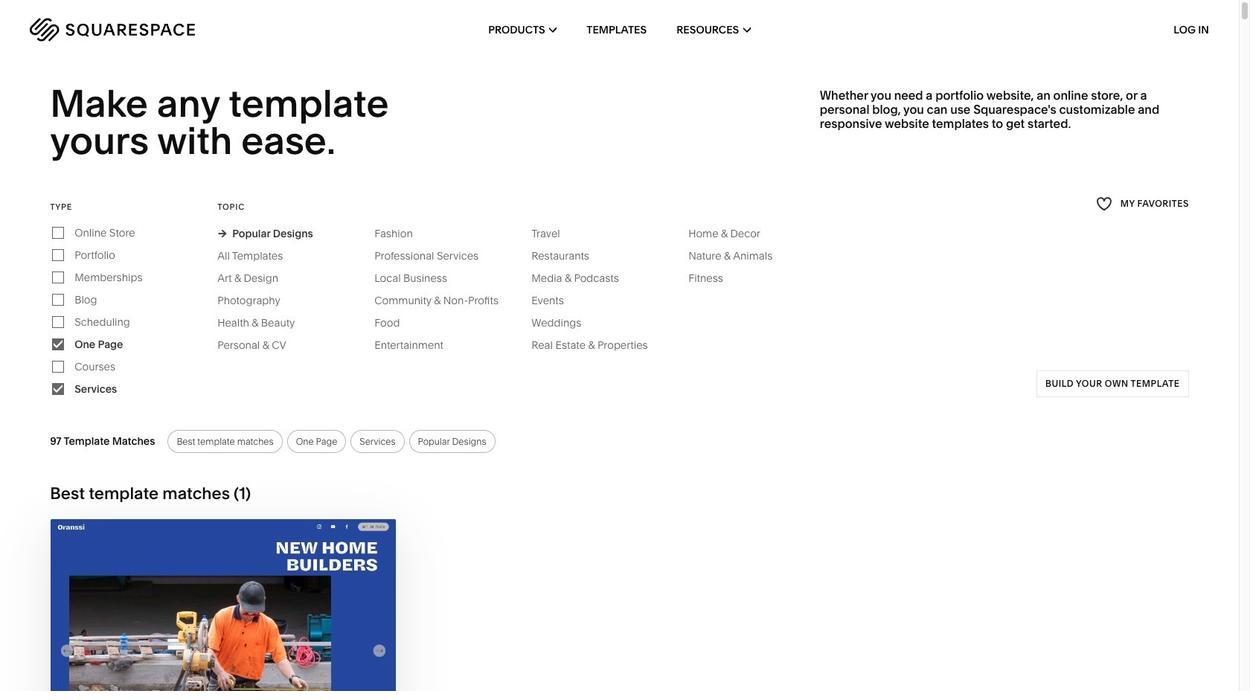 Task type: locate. For each thing, give the bounding box(es) containing it.
oranssi image
[[51, 519, 396, 692]]



Task type: vqa. For each thing, say whether or not it's contained in the screenshot.
Oranssi image
yes



